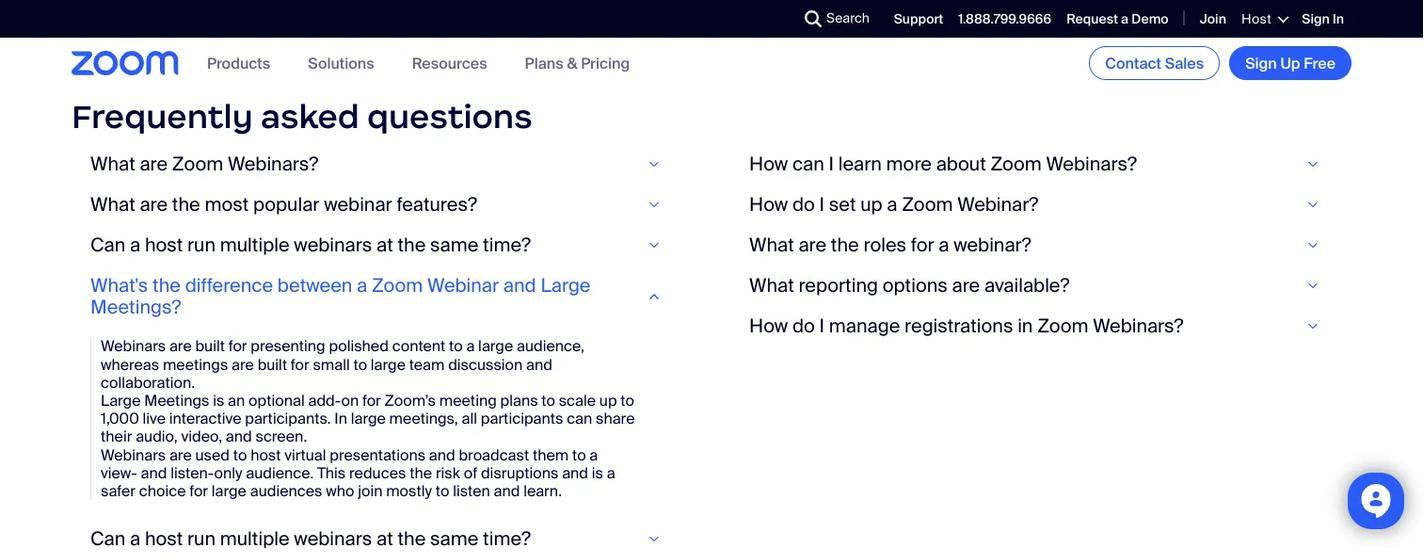 Task type: describe. For each thing, give the bounding box(es) containing it.
webinar
[[324, 193, 392, 217]]

and right "view-"
[[141, 463, 167, 483]]

and right the listen at the bottom left
[[494, 481, 520, 501]]

zoom for how do i set up a zoom webinar?
[[902, 193, 953, 217]]

how for how do i manage registrations in zoom webinars?
[[750, 315, 788, 339]]

sign up free
[[1246, 53, 1336, 73]]

sign in link
[[1303, 10, 1345, 28]]

view-
[[101, 463, 137, 483]]

how can i learn more about zoom webinars?
[[750, 153, 1137, 177]]

large up presentations
[[351, 409, 386, 429]]

for right the meetings
[[229, 337, 247, 357]]

the left most
[[172, 193, 200, 217]]

what are the most popular webinar features?
[[90, 193, 477, 217]]

demo
[[1132, 10, 1169, 28]]

to right them
[[573, 445, 586, 465]]

request
[[1067, 10, 1119, 28]]

host inside webinars are built for presenting polished content to a large audience, whereas meetings are built for small to large team discussion and collaboration. large meetings is an optional add-on for zoom's meeting plans to scale up to 1,000 live interactive participants. in large meetings, all participants can share their audio, video, and screen. webinars are used to host virtual presentations and broadcast them to a view- and listen-only audience. this reduces the risk of disruptions and is a safer choice for large audiences who join mostly to listen and learn.
[[251, 445, 281, 465]]

for left only
[[189, 481, 208, 501]]

scale
[[559, 391, 596, 411]]

do for set
[[793, 193, 815, 217]]

search
[[827, 9, 870, 27]]

features?
[[397, 193, 477, 217]]

how for how do i set up a zoom webinar?
[[750, 193, 788, 217]]

presentations
[[330, 445, 426, 465]]

audiences
[[250, 481, 322, 501]]

how do i manage registrations in zoom webinars? button
[[750, 315, 1333, 339]]

solutions
[[308, 53, 374, 73]]

large down used
[[212, 481, 247, 501]]

&
[[567, 53, 578, 73]]

this
[[317, 463, 346, 483]]

join
[[358, 481, 383, 501]]

are up reporting
[[799, 234, 827, 258]]

and right learn.
[[562, 463, 589, 483]]

their
[[101, 427, 132, 447]]

used
[[195, 445, 230, 465]]

listen-
[[171, 463, 214, 483]]

and left of
[[429, 445, 455, 465]]

what are the most popular webinar features? button
[[90, 193, 674, 217]]

support link
[[894, 10, 944, 28]]

sign for sign in
[[1303, 10, 1330, 28]]

audience,
[[517, 337, 585, 357]]

same
[[430, 234, 479, 258]]

video,
[[181, 427, 222, 447]]

meetings?
[[90, 296, 181, 320]]

live
[[143, 409, 166, 429]]

questions
[[367, 96, 533, 137]]

sign for sign up free
[[1246, 53, 1278, 73]]

can a host run multiple webinars at the same time?
[[90, 234, 531, 258]]

only
[[214, 463, 242, 483]]

what's the difference between a zoom webinar and large meetings?
[[90, 274, 591, 320]]

what are zoom webinars?
[[90, 153, 319, 177]]

to left scale
[[542, 391, 555, 411]]

webinar?
[[958, 193, 1039, 217]]

about
[[937, 153, 987, 177]]

run
[[187, 234, 216, 258]]

webinars? for how can i learn more about zoom webinars?
[[1047, 153, 1137, 177]]

zoom inside what's the difference between a zoom webinar and large meetings?
[[372, 274, 423, 298]]

registrations
[[905, 315, 1014, 339]]

zoom logo image
[[72, 51, 179, 75]]

contact
[[1106, 53, 1162, 73]]

1 horizontal spatial in
[[1333, 10, 1345, 28]]

up inside webinars are built for presenting polished content to a large audience, whereas meetings are built for small to large team discussion and collaboration. large meetings is an optional add-on for zoom's meeting plans to scale up to 1,000 live interactive participants. in large meetings, all participants can share their audio, video, and screen. webinars are used to host virtual presentations and broadcast them to a view- and listen-only audience. this reduces the risk of disruptions and is a safer choice for large audiences who join mostly to listen and learn.
[[600, 391, 617, 411]]

mostly
[[386, 481, 432, 501]]

the right at
[[398, 234, 426, 258]]

meetings,
[[389, 409, 458, 429]]

more
[[887, 153, 932, 177]]

what's the difference between a zoom webinar and large meetings? button
[[90, 274, 674, 320]]

webinars
[[294, 234, 372, 258]]

free
[[1304, 53, 1336, 73]]

resources
[[412, 53, 487, 73]]

0 horizontal spatial host
[[145, 234, 183, 258]]

presenting
[[251, 337, 326, 357]]

between
[[278, 274, 353, 298]]

i for learn
[[829, 153, 834, 177]]

zoom for how can i learn more about zoom webinars?
[[991, 153, 1042, 177]]

plans & pricing
[[525, 53, 630, 73]]

support
[[894, 10, 944, 28]]

what are the roles for a webinar?
[[750, 234, 1032, 258]]

webinars are built for presenting polished content to a large audience, whereas meetings are built for small to large team discussion and collaboration. large meetings is an optional add-on for zoom's meeting plans to scale up to 1,000 live interactive participants. in large meetings, all participants can share their audio, video, and screen. webinars are used to host virtual presentations and broadcast them to a view- and listen-only audience. this reduces the risk of disruptions and is a safer choice for large audiences who join mostly to listen and learn.
[[101, 337, 635, 501]]

1 horizontal spatial can
[[793, 153, 825, 177]]

learn
[[839, 153, 882, 177]]

are down "what are zoom webinars?" at the left top of page
[[140, 193, 168, 217]]

1,000
[[101, 409, 139, 429]]

plans
[[525, 53, 564, 73]]

1 horizontal spatial up
[[861, 193, 883, 217]]

and inside what's the difference between a zoom webinar and large meetings?
[[504, 274, 536, 298]]

to left the listen at the bottom left
[[436, 481, 450, 501]]

small
[[313, 355, 350, 375]]

1 horizontal spatial built
[[258, 355, 287, 375]]

plans & pricing link
[[525, 53, 630, 73]]

meetings
[[144, 391, 209, 411]]

asked
[[261, 96, 359, 137]]

manage
[[829, 315, 900, 339]]

collaboration.
[[101, 373, 195, 393]]

1 webinars from the top
[[101, 337, 166, 357]]

for right on
[[363, 391, 381, 411]]

most
[[205, 193, 249, 217]]

webinar?
[[954, 234, 1032, 258]]

join
[[1200, 10, 1227, 28]]

pricing
[[581, 53, 630, 73]]

disruptions
[[481, 463, 559, 483]]

join link
[[1200, 10, 1227, 28]]

difference
[[185, 274, 273, 298]]

risk
[[436, 463, 460, 483]]

what for what are zoom webinars?
[[90, 153, 135, 177]]

up
[[1281, 53, 1301, 73]]

solutions button
[[308, 53, 374, 73]]

optional
[[249, 391, 305, 411]]



Task type: locate. For each thing, give the bounding box(es) containing it.
0 vertical spatial do
[[793, 193, 815, 217]]

for left small
[[291, 355, 310, 375]]

request a demo link
[[1067, 10, 1169, 28]]

0 horizontal spatial large
[[101, 391, 141, 411]]

0 horizontal spatial sign
[[1246, 53, 1278, 73]]

0 horizontal spatial can
[[567, 409, 593, 429]]

polished
[[329, 337, 389, 357]]

can left learn
[[793, 153, 825, 177]]

large left team
[[371, 355, 406, 375]]

do down reporting
[[793, 315, 815, 339]]

1 vertical spatial host
[[251, 445, 281, 465]]

i left the set
[[820, 193, 825, 217]]

0 vertical spatial in
[[1333, 10, 1345, 28]]

reporting
[[799, 274, 879, 298]]

are up the collaboration.
[[169, 337, 192, 357]]

zoom's
[[385, 391, 436, 411]]

1 how from the top
[[750, 153, 788, 177]]

zoom down how can i learn more about zoom webinars?
[[902, 193, 953, 217]]

in up free
[[1333, 10, 1345, 28]]

2 webinars from the top
[[101, 445, 166, 465]]

zoom up most
[[172, 153, 223, 177]]

2 vertical spatial how
[[750, 315, 788, 339]]

large
[[478, 337, 513, 357], [371, 355, 406, 375], [351, 409, 386, 429], [212, 481, 247, 501]]

how do i set up a zoom webinar?
[[750, 193, 1039, 217]]

host left virtual
[[251, 445, 281, 465]]

participants
[[481, 409, 563, 429]]

1 do from the top
[[793, 193, 815, 217]]

is right them
[[592, 463, 604, 483]]

and up plans
[[526, 355, 553, 375]]

on
[[341, 391, 359, 411]]

discussion
[[448, 355, 523, 375]]

sales
[[1165, 53, 1205, 73]]

frequently asked questions element
[[72, 96, 1352, 548]]

1 horizontal spatial large
[[541, 274, 591, 298]]

in up presentations
[[335, 409, 347, 429]]

team
[[409, 355, 445, 375]]

of
[[464, 463, 478, 483]]

0 vertical spatial up
[[861, 193, 883, 217]]

are up "an"
[[232, 355, 254, 375]]

reduces
[[349, 463, 406, 483]]

is left "an"
[[213, 391, 224, 411]]

large up audience,
[[541, 274, 591, 298]]

do for manage
[[793, 315, 815, 339]]

are left used
[[169, 445, 192, 465]]

up right the set
[[861, 193, 883, 217]]

1.888.799.9666
[[959, 10, 1052, 28]]

can a host run multiple webinars at the same time? button
[[90, 234, 674, 258]]

sign in
[[1303, 10, 1345, 28]]

to right scale
[[621, 391, 635, 411]]

what are zoom webinars? button
[[90, 153, 674, 177]]

0 vertical spatial host
[[145, 234, 183, 258]]

to right used
[[233, 445, 247, 465]]

the inside what's the difference between a zoom webinar and large meetings?
[[153, 274, 181, 298]]

set
[[829, 193, 856, 217]]

roles
[[864, 234, 907, 258]]

built down difference
[[195, 337, 225, 357]]

to right small
[[354, 355, 367, 375]]

and down time?
[[504, 274, 536, 298]]

how do i manage registrations in zoom webinars?
[[750, 315, 1184, 339]]

0 vertical spatial large
[[541, 274, 591, 298]]

i for set
[[820, 193, 825, 217]]

large inside webinars are built for presenting polished content to a large audience, whereas meetings are built for small to large team discussion and collaboration. large meetings is an optional add-on for zoom's meeting plans to scale up to 1,000 live interactive participants. in large meetings, all participants can share their audio, video, and screen. webinars are used to host virtual presentations and broadcast them to a view- and listen-only audience. this reduces the risk of disruptions and is a safer choice for large audiences who join mostly to listen and learn.
[[101, 391, 141, 411]]

products button
[[207, 53, 270, 73]]

zoom up webinar?
[[991, 153, 1042, 177]]

sign up free link
[[1230, 46, 1352, 80]]

what reporting options are available? button
[[750, 274, 1333, 298]]

interactive
[[169, 409, 241, 429]]

webinars? for how do i manage registrations in zoom webinars?
[[1093, 315, 1184, 339]]

resources button
[[412, 53, 487, 73]]

i left manage
[[820, 315, 825, 339]]

2 how from the top
[[750, 193, 788, 217]]

i for manage
[[820, 315, 825, 339]]

1 horizontal spatial host
[[251, 445, 281, 465]]

1 vertical spatial webinars
[[101, 445, 166, 465]]

what are the roles for a webinar? button
[[750, 234, 1333, 258]]

how
[[750, 153, 788, 177], [750, 193, 788, 217], [750, 315, 788, 339]]

them
[[533, 445, 569, 465]]

the left risk
[[410, 463, 432, 483]]

multiple
[[220, 234, 290, 258]]

frequently
[[72, 96, 253, 137]]

in
[[1018, 315, 1033, 339]]

an
[[228, 391, 245, 411]]

to
[[449, 337, 463, 357], [354, 355, 367, 375], [542, 391, 555, 411], [621, 391, 635, 411], [233, 445, 247, 465], [573, 445, 586, 465], [436, 481, 450, 501]]

built up optional
[[258, 355, 287, 375]]

large inside what's the difference between a zoom webinar and large meetings?
[[541, 274, 591, 298]]

sign left up
[[1246, 53, 1278, 73]]

frequently asked questions
[[72, 96, 533, 137]]

can inside webinars are built for presenting polished content to a large audience, whereas meetings are built for small to large team discussion and collaboration. large meetings is an optional add-on for zoom's meeting plans to scale up to 1,000 live interactive participants. in large meetings, all participants can share their audio, video, and screen. webinars are used to host virtual presentations and broadcast them to a view- and listen-only audience. this reduces the risk of disruptions and is a safer choice for large audiences who join mostly to listen and learn.
[[567, 409, 593, 429]]

are down frequently
[[140, 153, 168, 177]]

0 horizontal spatial up
[[600, 391, 617, 411]]

time?
[[483, 234, 531, 258]]

and
[[504, 274, 536, 298], [526, 355, 553, 375], [226, 427, 252, 447], [429, 445, 455, 465], [141, 463, 167, 483], [562, 463, 589, 483], [494, 481, 520, 501]]

sign inside sign up free link
[[1246, 53, 1278, 73]]

0 horizontal spatial is
[[213, 391, 224, 411]]

add-
[[308, 391, 341, 411]]

contact sales
[[1106, 53, 1205, 73]]

how for how can i learn more about zoom webinars?
[[750, 153, 788, 177]]

are up the how do i manage registrations in zoom webinars?
[[952, 274, 980, 298]]

learn.
[[524, 481, 562, 501]]

audio,
[[136, 427, 178, 447]]

1 vertical spatial do
[[793, 315, 815, 339]]

plans
[[501, 391, 538, 411]]

host left run
[[145, 234, 183, 258]]

popular
[[253, 193, 320, 217]]

available?
[[985, 274, 1070, 298]]

sign up free
[[1303, 10, 1330, 28]]

the left "roles"
[[831, 234, 859, 258]]

0 vertical spatial how
[[750, 153, 788, 177]]

options
[[883, 274, 948, 298]]

what for what reporting options are available?
[[750, 274, 794, 298]]

zoom right in
[[1038, 315, 1089, 339]]

1 vertical spatial can
[[567, 409, 593, 429]]

at
[[377, 234, 393, 258]]

zoom down at
[[372, 274, 423, 298]]

1 vertical spatial large
[[101, 391, 141, 411]]

0 vertical spatial is
[[213, 391, 224, 411]]

zoom for how do i manage registrations in zoom webinars?
[[1038, 315, 1089, 339]]

what for what are the most popular webinar features?
[[90, 193, 135, 217]]

how do i set up a zoom webinar? button
[[750, 193, 1333, 217]]

are
[[140, 153, 168, 177], [140, 193, 168, 217], [799, 234, 827, 258], [952, 274, 980, 298], [169, 337, 192, 357], [232, 355, 254, 375], [169, 445, 192, 465]]

for right "roles"
[[911, 234, 935, 258]]

zoom
[[172, 153, 223, 177], [991, 153, 1042, 177], [902, 193, 953, 217], [372, 274, 423, 298], [1038, 315, 1089, 339]]

the right the what's
[[153, 274, 181, 298]]

1 vertical spatial is
[[592, 463, 604, 483]]

for
[[911, 234, 935, 258], [229, 337, 247, 357], [291, 355, 310, 375], [363, 391, 381, 411], [189, 481, 208, 501]]

0 vertical spatial i
[[829, 153, 834, 177]]

in inside webinars are built for presenting polished content to a large audience, whereas meetings are built for small to large team discussion and collaboration. large meetings is an optional add-on for zoom's meeting plans to scale up to 1,000 live interactive participants. in large meetings, all participants can share their audio, video, and screen. webinars are used to host virtual presentations and broadcast them to a view- and listen-only audience. this reduces the risk of disruptions and is a safer choice for large audiences who join mostly to listen and learn.
[[335, 409, 347, 429]]

meetings
[[163, 355, 228, 375]]

a inside what's the difference between a zoom webinar and large meetings?
[[357, 274, 368, 298]]

1 horizontal spatial is
[[592, 463, 604, 483]]

and down "an"
[[226, 427, 252, 447]]

the inside webinars are built for presenting polished content to a large audience, whereas meetings are built for small to large team discussion and collaboration. large meetings is an optional add-on for zoom's meeting plans to scale up to 1,000 live interactive participants. in large meetings, all participants can share their audio, video, and screen. webinars are used to host virtual presentations and broadcast them to a view- and listen-only audience. this reduces the risk of disruptions and is a safer choice for large audiences who join mostly to listen and learn.
[[410, 463, 432, 483]]

all
[[462, 409, 477, 429]]

what reporting options are available?
[[750, 274, 1070, 298]]

0 vertical spatial webinars
[[101, 337, 166, 357]]

i
[[829, 153, 834, 177], [820, 193, 825, 217], [820, 315, 825, 339]]

0 horizontal spatial in
[[335, 409, 347, 429]]

can left 'share' on the left
[[567, 409, 593, 429]]

1 vertical spatial up
[[600, 391, 617, 411]]

1 horizontal spatial sign
[[1303, 10, 1330, 28]]

products
[[207, 53, 270, 73]]

3 how from the top
[[750, 315, 788, 339]]

0 horizontal spatial built
[[195, 337, 225, 357]]

screen.
[[256, 427, 307, 447]]

up right scale
[[600, 391, 617, 411]]

webinar
[[428, 274, 499, 298]]

webinars down the 1,000
[[101, 445, 166, 465]]

i left learn
[[829, 153, 834, 177]]

0 vertical spatial can
[[793, 153, 825, 177]]

how can i learn more about zoom webinars? button
[[750, 153, 1333, 177]]

large left audience,
[[478, 337, 513, 357]]

large up their
[[101, 391, 141, 411]]

broadcast
[[459, 445, 529, 465]]

1 vertical spatial i
[[820, 193, 825, 217]]

to right team
[[449, 337, 463, 357]]

2 vertical spatial i
[[820, 315, 825, 339]]

1 vertical spatial how
[[750, 193, 788, 217]]

webinars down meetings?
[[101, 337, 166, 357]]

host
[[1242, 10, 1272, 28]]

search image
[[805, 10, 822, 27], [805, 10, 822, 27]]

can
[[90, 234, 125, 258]]

choice
[[139, 481, 186, 501]]

1.888.799.9666 link
[[959, 10, 1052, 28]]

1 vertical spatial sign
[[1246, 53, 1278, 73]]

what for what are the roles for a webinar?
[[750, 234, 794, 258]]

host
[[145, 234, 183, 258], [251, 445, 281, 465]]

the
[[172, 193, 200, 217], [398, 234, 426, 258], [831, 234, 859, 258], [153, 274, 181, 298], [410, 463, 432, 483]]

do left the set
[[793, 193, 815, 217]]

0 vertical spatial sign
[[1303, 10, 1330, 28]]

2 do from the top
[[793, 315, 815, 339]]

1 vertical spatial in
[[335, 409, 347, 429]]

whereas
[[101, 355, 159, 375]]

built
[[195, 337, 225, 357], [258, 355, 287, 375]]

listen
[[453, 481, 490, 501]]



Task type: vqa. For each thing, say whether or not it's contained in the screenshot.
Contact Sales link at the right top
yes



